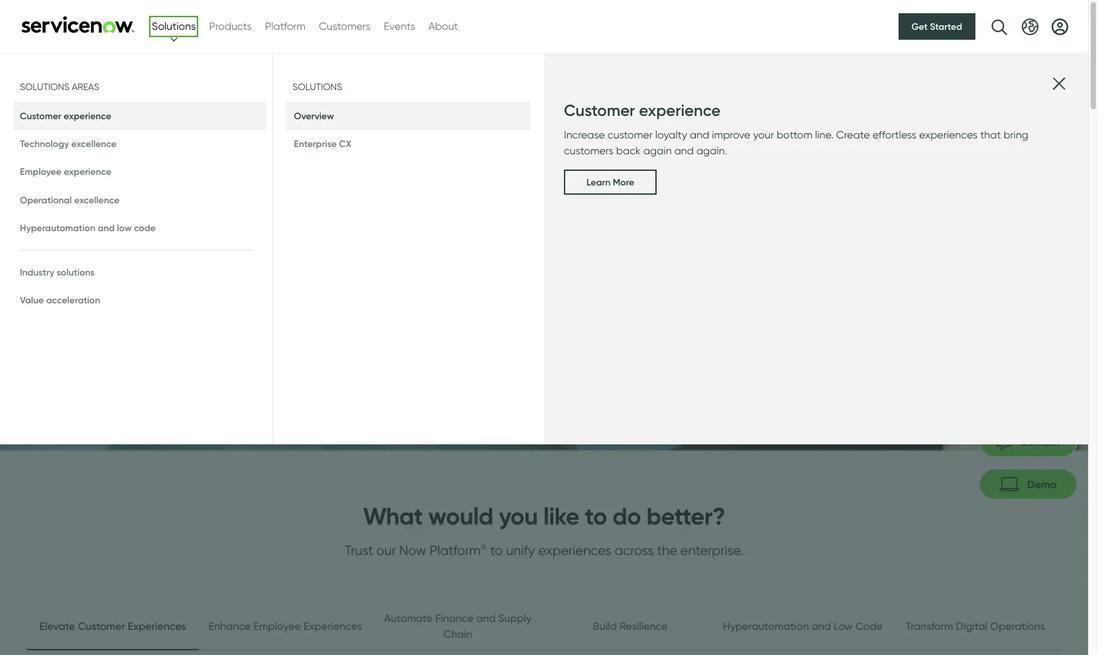 Task type: vqa. For each thing, say whether or not it's contained in the screenshot.
SYSTEM,
no



Task type: describe. For each thing, give the bounding box(es) containing it.
increase
[[564, 129, 605, 141]]

technology
[[20, 138, 69, 150]]

areas
[[72, 82, 99, 92]]

get started
[[912, 21, 963, 32]]

platform
[[265, 20, 306, 32]]

operational excellence link
[[13, 186, 266, 214]]

solutions for solutions areas
[[20, 82, 69, 92]]

products button
[[209, 19, 252, 34]]

acceleration
[[46, 294, 100, 306]]

2 horizontal spatial solutions
[[293, 82, 342, 92]]

improve
[[712, 129, 751, 141]]

hyperautomation and low code link
[[13, 214, 266, 242]]

experience for employee experience link
[[64, 166, 111, 178]]

line.
[[816, 129, 834, 141]]

solutions for solutions dropdown button
[[152, 20, 196, 32]]

industry
[[20, 267, 54, 278]]

customers
[[564, 145, 614, 157]]

excellence for operational excellence
[[74, 194, 120, 206]]

1 horizontal spatial customer experience
[[564, 101, 721, 120]]

that
[[981, 129, 1002, 141]]

enterprise
[[294, 138, 337, 150]]

again
[[644, 145, 672, 157]]

experience up loyalty
[[639, 101, 721, 120]]

1 vertical spatial and
[[675, 145, 694, 157]]

0 horizontal spatial customer
[[20, 110, 61, 122]]

increase customer loyalty and improve your bottom line. create effortless experiences that bring customers back again and again.
[[564, 129, 1029, 157]]

get started link
[[899, 13, 976, 40]]

technology excellence link
[[13, 130, 266, 158]]

1 horizontal spatial customer
[[564, 101, 635, 120]]

events
[[384, 20, 415, 32]]

solutions areas
[[20, 82, 99, 92]]

about
[[429, 20, 458, 32]]

servicenow image
[[20, 16, 136, 33]]

0 vertical spatial and
[[690, 129, 710, 141]]

bring
[[1004, 129, 1029, 141]]

hyperautomation and low code
[[20, 222, 156, 234]]

enterprise cx
[[294, 138, 352, 150]]

more
[[613, 177, 635, 188]]

industry solutions
[[20, 267, 95, 278]]

technology excellence
[[20, 138, 117, 150]]

code
[[134, 222, 156, 234]]

2 vertical spatial and
[[98, 222, 115, 234]]

value acceleration link
[[13, 287, 266, 315]]

learn more link
[[564, 170, 657, 195]]



Task type: locate. For each thing, give the bounding box(es) containing it.
solutions button
[[152, 19, 196, 34]]

and
[[690, 129, 710, 141], [675, 145, 694, 157], [98, 222, 115, 234]]

learn
[[587, 177, 611, 188]]

customer experience link
[[13, 102, 266, 130]]

customer experience up technology excellence at the left of page
[[20, 110, 111, 122]]

customers button
[[319, 19, 371, 34]]

solutions left areas
[[20, 82, 69, 92]]

solutions left products
[[152, 20, 196, 32]]

and up again.
[[690, 129, 710, 141]]

and down loyalty
[[675, 145, 694, 157]]

loyalty
[[656, 129, 688, 141]]

learn more
[[587, 177, 635, 188]]

about button
[[429, 19, 458, 34]]

enterprise cx link
[[286, 130, 531, 158]]

platform button
[[265, 19, 306, 34]]

value
[[20, 294, 44, 306]]

experience down areas
[[64, 110, 111, 122]]

customer experience
[[564, 101, 721, 120], [20, 110, 111, 122]]

experience up operational excellence
[[64, 166, 111, 178]]

experiences
[[920, 129, 978, 141]]

get
[[912, 21, 928, 32]]

overview
[[294, 110, 334, 122]]

employee
[[20, 166, 62, 178]]

industry solutions link
[[13, 259, 266, 287]]

customer up increase
[[564, 101, 635, 120]]

excellence up hyperautomation and low code
[[74, 194, 120, 206]]

excellence up employee experience
[[71, 138, 117, 150]]

customer up technology
[[20, 110, 61, 122]]

customer
[[564, 101, 635, 120], [20, 110, 61, 122]]

create
[[837, 129, 870, 141]]

again.
[[697, 145, 728, 157]]

1 horizontal spatial solutions
[[152, 20, 196, 32]]

experience for customer experience link
[[64, 110, 111, 122]]

solutions
[[57, 267, 95, 278]]

excellence
[[71, 138, 117, 150], [74, 194, 120, 206]]

solutions up overview
[[293, 82, 342, 92]]

solutions
[[152, 20, 196, 32], [20, 82, 69, 92], [293, 82, 342, 92]]

back
[[617, 145, 641, 157]]

operational
[[20, 194, 72, 206]]

products
[[209, 20, 252, 32]]

and left low on the top left of page
[[98, 222, 115, 234]]

0 horizontal spatial solutions
[[20, 82, 69, 92]]

1 vertical spatial excellence
[[74, 194, 120, 206]]

employee experience
[[20, 166, 111, 178]]

overview link
[[286, 102, 531, 130]]

experience
[[639, 101, 721, 120], [64, 110, 111, 122], [64, 166, 111, 178]]

customer
[[608, 129, 653, 141]]

hyperautomation
[[20, 222, 95, 234]]

started
[[931, 21, 963, 32]]

effortless
[[873, 129, 917, 141]]

bottom
[[777, 129, 813, 141]]

operational excellence
[[20, 194, 120, 206]]

cx
[[339, 138, 352, 150]]

customer experience up the customer
[[564, 101, 721, 120]]

0 horizontal spatial customer experience
[[20, 110, 111, 122]]

excellence for technology excellence
[[71, 138, 117, 150]]

your
[[754, 129, 774, 141]]

low
[[117, 222, 132, 234]]

employee experience link
[[13, 158, 266, 186]]

0 vertical spatial excellence
[[71, 138, 117, 150]]

events button
[[384, 19, 415, 34]]

value acceleration
[[20, 294, 100, 306]]

customers
[[319, 20, 371, 32]]



